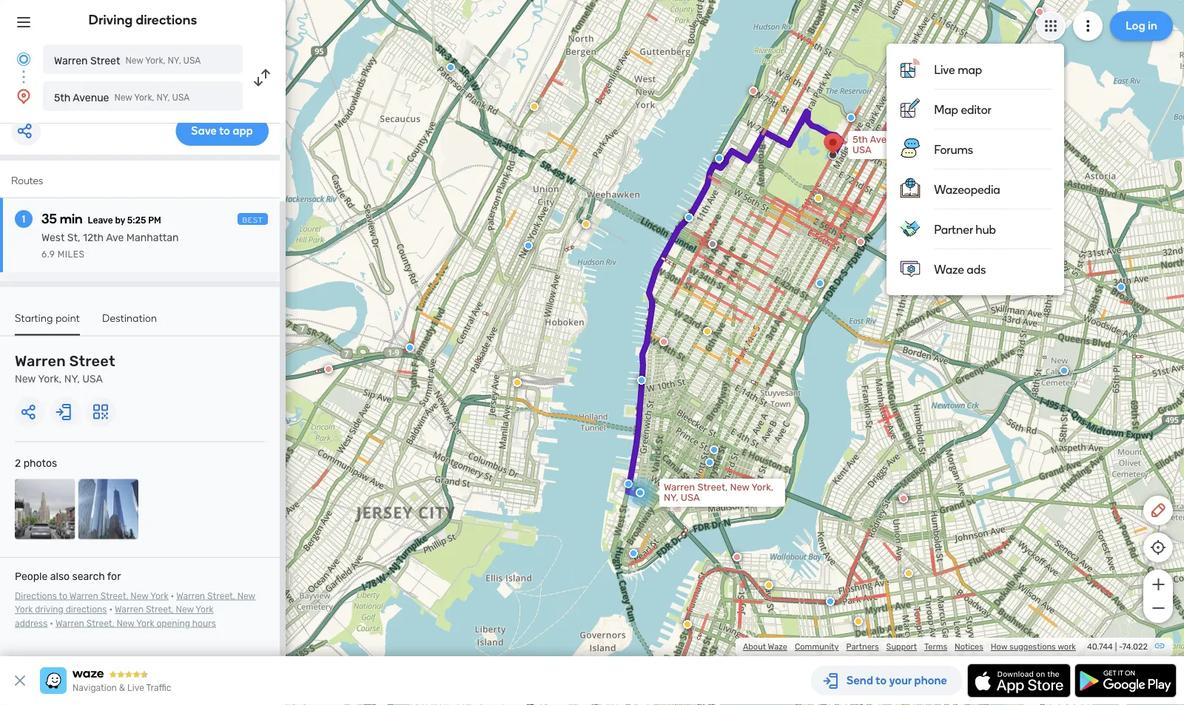 Task type: vqa. For each thing, say whether or not it's contained in the screenshot.
call image
no



Task type: describe. For each thing, give the bounding box(es) containing it.
york, inside 5th avenue, new york, ny, usa
[[930, 134, 952, 145]]

1 horizontal spatial directions
[[136, 12, 197, 28]]

avenue,
[[870, 134, 906, 145]]

|
[[1115, 642, 1117, 652]]

warren inside warren street new york, ny, usa
[[15, 352, 66, 370]]

suggestions
[[1010, 642, 1056, 652]]

opening
[[157, 618, 190, 628]]

west st, 12th ave manhattan 6.9 miles
[[41, 231, 179, 259]]

x image
[[11, 672, 29, 690]]

search
[[72, 570, 105, 582]]

starting point button
[[15, 311, 80, 335]]

hours
[[192, 618, 216, 628]]

navigation
[[73, 683, 117, 694]]

1 vertical spatial warren street new york, ny, usa
[[15, 352, 115, 385]]

avenue
[[73, 91, 109, 104]]

work
[[1058, 642, 1076, 652]]

image 1 of warren street, new york image
[[15, 479, 75, 539]]

min
[[60, 211, 83, 227]]

ny, inside 5th avenue, new york, ny, usa
[[954, 134, 969, 145]]

street, for usa
[[698, 482, 728, 493]]

35
[[41, 211, 57, 227]]

warren inside warren street, new york driving directions
[[176, 591, 205, 601]]

support
[[886, 642, 917, 652]]

usa inside 5th avenue, new york, ny, usa
[[853, 144, 872, 156]]

for
[[107, 570, 121, 582]]

driving directions
[[89, 12, 197, 28]]

5:25
[[127, 215, 146, 225]]

warren street, new york address
[[15, 604, 214, 628]]

driving
[[35, 604, 63, 615]]

pm
[[148, 215, 161, 225]]

street, for directions
[[207, 591, 235, 601]]

pencil image
[[1150, 502, 1167, 520]]

ny, inside the 5th avenue new york, ny, usa
[[157, 93, 170, 103]]

-
[[1119, 642, 1123, 652]]

destination
[[102, 311, 157, 324]]

miles
[[58, 249, 85, 259]]

best
[[242, 215, 264, 224]]

west
[[41, 231, 65, 244]]

&
[[119, 683, 125, 694]]

st,
[[67, 231, 80, 244]]

by
[[115, 215, 125, 225]]

6.9
[[41, 249, 55, 259]]

zoom out image
[[1149, 600, 1168, 617]]

how
[[991, 642, 1008, 652]]

0 vertical spatial warren street new york, ny, usa
[[54, 54, 201, 67]]

warren street, new york address link
[[15, 604, 214, 628]]

point
[[56, 311, 80, 324]]

about waze link
[[743, 642, 788, 652]]

partners link
[[846, 642, 879, 652]]

community link
[[795, 642, 839, 652]]

new inside the 5th avenue new york, ny, usa
[[114, 93, 132, 103]]

york, inside the 5th avenue new york, ny, usa
[[134, 93, 154, 103]]

zoom in image
[[1149, 576, 1168, 594]]

about waze community partners support terms notices how suggestions work
[[743, 642, 1076, 652]]

12th
[[83, 231, 104, 244]]

warren street, new york driving directions
[[15, 591, 256, 615]]

warren street, new york opening hours link
[[55, 618, 216, 628]]

york for warren street, new york opening hours
[[136, 618, 154, 628]]

accident image
[[708, 240, 717, 249]]

york for warren street, new york address
[[196, 604, 214, 615]]



Task type: locate. For each thing, give the bounding box(es) containing it.
about
[[743, 642, 766, 652]]

hazard image
[[530, 102, 539, 111], [814, 194, 823, 203], [582, 220, 591, 229], [703, 327, 712, 336], [765, 581, 774, 590]]

1 vertical spatial 5th
[[853, 134, 868, 145]]

routes
[[11, 174, 43, 187]]

street inside warren street new york, ny, usa
[[69, 352, 115, 370]]

york up the opening
[[150, 591, 168, 601]]

police image
[[816, 279, 825, 288], [406, 343, 415, 352], [1060, 366, 1069, 375], [637, 376, 646, 385]]

35 min leave by 5:25 pm
[[41, 211, 161, 227]]

warren street, new york, ny, usa
[[664, 482, 774, 504]]

5th
[[54, 91, 71, 104], [853, 134, 868, 145]]

notices link
[[955, 642, 984, 652]]

address
[[15, 618, 48, 628]]

warren street new york, ny, usa
[[54, 54, 201, 67], [15, 352, 115, 385]]

york, inside warren street, new york, ny, usa
[[752, 482, 774, 493]]

police image
[[446, 63, 455, 72], [847, 113, 856, 122], [715, 154, 724, 163], [685, 213, 694, 222], [524, 241, 533, 250], [1117, 283, 1126, 292], [710, 446, 719, 454], [705, 458, 714, 467], [624, 480, 633, 489], [629, 549, 638, 558], [826, 597, 835, 606]]

people also search for
[[15, 570, 121, 582]]

photos
[[23, 457, 57, 469]]

warren inside warren street, new york, ny, usa
[[664, 482, 695, 493]]

street, inside warren street, new york, ny, usa
[[698, 482, 728, 493]]

street,
[[698, 482, 728, 493], [100, 591, 128, 601], [207, 591, 235, 601], [146, 604, 174, 615], [86, 618, 114, 628]]

5th for avenue,
[[853, 134, 868, 145]]

york inside warren street, new york driving directions
[[15, 604, 33, 615]]

current location image
[[15, 50, 33, 68]]

notices
[[955, 642, 984, 652]]

directions
[[15, 591, 57, 601]]

40.744
[[1087, 642, 1113, 652]]

support link
[[886, 642, 917, 652]]

1 horizontal spatial 5th
[[853, 134, 868, 145]]

0 horizontal spatial 5th
[[54, 91, 71, 104]]

40.744 | -74.022
[[1087, 642, 1148, 652]]

ny,
[[168, 56, 181, 66], [157, 93, 170, 103], [954, 134, 969, 145], [64, 373, 80, 385], [664, 492, 679, 504]]

1 horizontal spatial road closed image
[[856, 238, 865, 246]]

5th avenue, new york, ny, usa
[[853, 134, 969, 156]]

0 horizontal spatial road closed image
[[324, 365, 333, 374]]

0 horizontal spatial directions
[[66, 604, 107, 615]]

warren street, new york driving directions link
[[15, 591, 256, 615]]

traffic
[[146, 683, 171, 694]]

usa inside warren street, new york, ny, usa
[[681, 492, 700, 504]]

directions to warren street, new york
[[15, 591, 168, 601]]

5th for avenue
[[54, 91, 71, 104]]

warren street new york, ny, usa down the starting point button on the left
[[15, 352, 115, 385]]

manhattan
[[126, 231, 179, 244]]

york for warren street, new york driving directions
[[15, 604, 33, 615]]

1
[[22, 212, 25, 225]]

directions right driving
[[136, 12, 197, 28]]

community
[[795, 642, 839, 652]]

navigation & live traffic
[[73, 683, 171, 694]]

street, inside the warren street, new york address
[[146, 604, 174, 615]]

0 vertical spatial road closed image
[[856, 238, 865, 246]]

new inside the warren street, new york address
[[176, 604, 194, 615]]

road closed image
[[749, 87, 758, 95], [660, 338, 668, 346], [899, 493, 907, 502], [899, 494, 908, 503], [733, 553, 742, 562]]

ave
[[106, 231, 124, 244]]

york up "hours"
[[196, 604, 214, 615]]

new
[[125, 56, 143, 66], [114, 93, 132, 103], [909, 134, 928, 145], [15, 373, 36, 385], [730, 482, 750, 493], [131, 591, 148, 601], [237, 591, 256, 601], [176, 604, 194, 615], [117, 618, 134, 628]]

destination button
[[102, 311, 157, 334]]

live
[[127, 683, 144, 694]]

1 vertical spatial directions
[[66, 604, 107, 615]]

street, inside warren street, new york driving directions
[[207, 591, 235, 601]]

terms
[[925, 642, 948, 652]]

usa inside the 5th avenue new york, ny, usa
[[172, 93, 190, 103]]

0 vertical spatial street
[[90, 54, 120, 67]]

driving
[[89, 12, 133, 28]]

york inside the warren street, new york address
[[196, 604, 214, 615]]

terms link
[[925, 642, 948, 652]]

0 vertical spatial 5th
[[54, 91, 71, 104]]

warren inside the warren street, new york address
[[115, 604, 144, 615]]

york,
[[145, 56, 166, 66], [134, 93, 154, 103], [930, 134, 952, 145], [38, 373, 62, 385], [752, 482, 774, 493]]

directions
[[136, 12, 197, 28], [66, 604, 107, 615]]

street up avenue
[[90, 54, 120, 67]]

directions down directions to warren street, new york
[[66, 604, 107, 615]]

2
[[15, 457, 21, 469]]

image 2 of warren street, new york image
[[78, 479, 138, 539]]

1 vertical spatial street
[[69, 352, 115, 370]]

location image
[[15, 87, 33, 105]]

street
[[90, 54, 120, 67], [69, 352, 115, 370]]

5th left avenue
[[54, 91, 71, 104]]

how suggestions work link
[[991, 642, 1076, 652]]

ny, inside warren street, new york, ny, usa
[[664, 492, 679, 504]]

street, for hours
[[86, 618, 114, 628]]

0 vertical spatial directions
[[136, 12, 197, 28]]

warren
[[54, 54, 88, 67], [15, 352, 66, 370], [664, 482, 695, 493], [69, 591, 98, 601], [176, 591, 205, 601], [115, 604, 144, 615], [55, 618, 84, 628]]

5th avenue new york, ny, usa
[[54, 91, 190, 104]]

people
[[15, 570, 48, 582]]

york
[[150, 591, 168, 601], [15, 604, 33, 615], [196, 604, 214, 615], [136, 618, 154, 628]]

road closed image
[[856, 238, 865, 246], [324, 365, 333, 374]]

leave
[[88, 215, 113, 225]]

york down warren street, new york driving directions
[[136, 618, 154, 628]]

directions to warren street, new york link
[[15, 591, 168, 601]]

starting
[[15, 311, 53, 324]]

also
[[50, 570, 70, 582]]

hazard image
[[513, 378, 522, 387], [905, 569, 913, 578], [854, 617, 863, 626], [683, 620, 692, 629]]

waze
[[768, 642, 788, 652]]

new inside 5th avenue, new york, ny, usa
[[909, 134, 928, 145]]

street down the point
[[69, 352, 115, 370]]

5th inside 5th avenue, new york, ny, usa
[[853, 134, 868, 145]]

2 photos
[[15, 457, 57, 469]]

warren street new york, ny, usa up the 5th avenue new york, ny, usa
[[54, 54, 201, 67]]

new inside warren street, new york driving directions
[[237, 591, 256, 601]]

directions inside warren street, new york driving directions
[[66, 604, 107, 615]]

york up address
[[15, 604, 33, 615]]

warren street, new york opening hours
[[55, 618, 216, 628]]

new inside warren street, new york, ny, usa
[[730, 482, 750, 493]]

link image
[[1154, 640, 1166, 652]]

5th left avenue, on the top right
[[853, 134, 868, 145]]

1 vertical spatial road closed image
[[324, 365, 333, 374]]

74.022
[[1123, 642, 1148, 652]]

usa
[[183, 56, 201, 66], [172, 93, 190, 103], [853, 144, 872, 156], [82, 373, 103, 385], [681, 492, 700, 504]]

partners
[[846, 642, 879, 652]]

starting point
[[15, 311, 80, 324]]

to
[[59, 591, 67, 601]]



